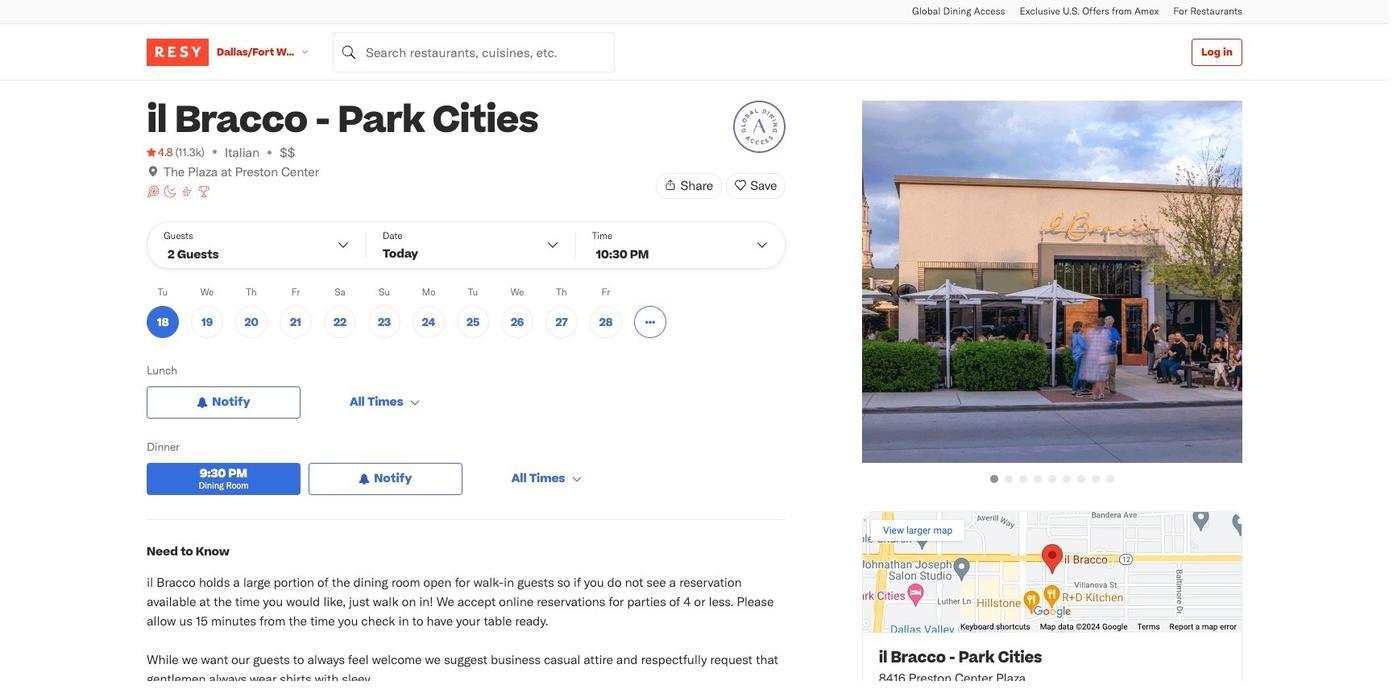 Task type: locate. For each thing, give the bounding box(es) containing it.
None field
[[333, 32, 615, 72]]

4.8 out of 5 stars image
[[147, 144, 173, 160]]

Search restaurants, cuisines, etc. text field
[[333, 32, 615, 72]]



Task type: vqa. For each thing, say whether or not it's contained in the screenshot.
Search restaurants, cuisines, etc. text field
yes



